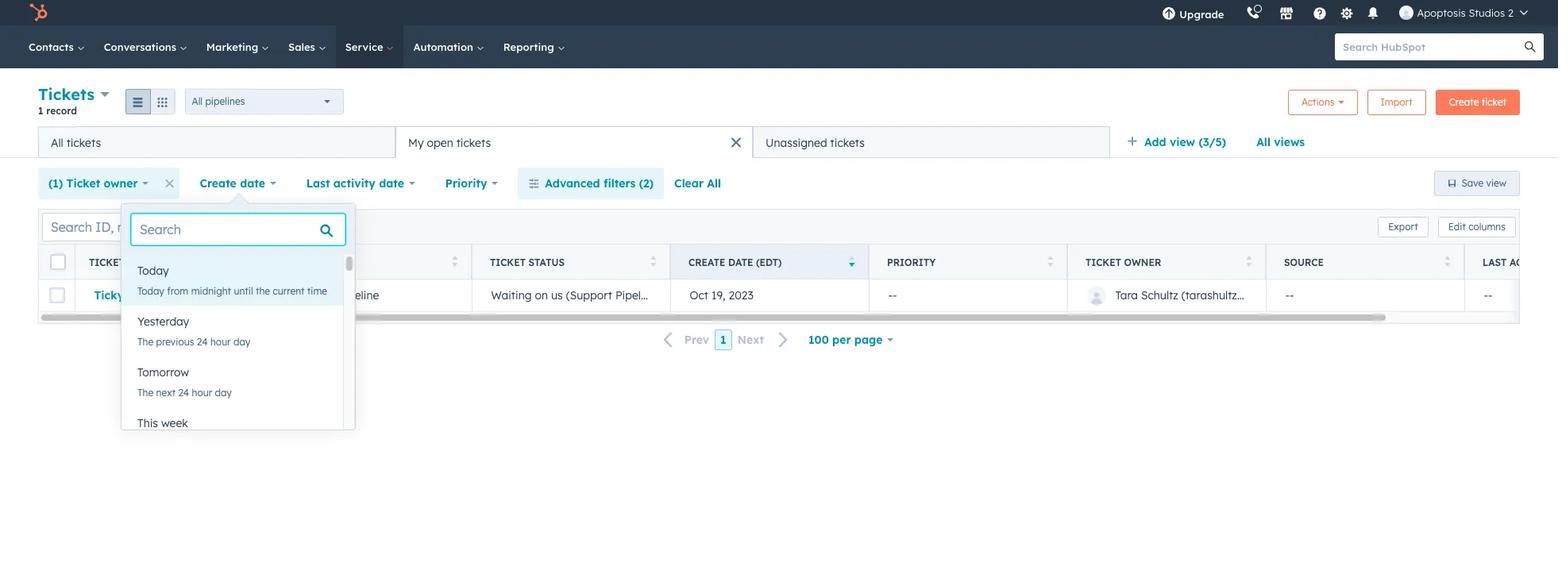 Task type: vqa. For each thing, say whether or not it's contained in the screenshot.


Task type: locate. For each thing, give the bounding box(es) containing it.
tickets for unassigned tickets
[[831, 135, 865, 150]]

service
[[345, 41, 386, 53]]

1 vertical spatial priority
[[887, 256, 936, 268]]

create inside button
[[1450, 96, 1480, 108]]

-- up 100 per page popup button
[[889, 288, 897, 303]]

export button
[[1379, 216, 1429, 237]]

yesterday button
[[122, 306, 343, 338]]

0 vertical spatial 1
[[38, 105, 43, 117]]

my open tickets button
[[396, 126, 753, 158]]

hour for yesterday
[[210, 336, 231, 348]]

0 horizontal spatial create
[[200, 176, 237, 191]]

1 vertical spatial owner
[[1125, 256, 1162, 268]]

priority inside priority popup button
[[445, 176, 487, 191]]

(2)
[[639, 176, 654, 191]]

hour right next
[[192, 387, 212, 399]]

(support
[[566, 288, 613, 303]]

0 vertical spatial last
[[306, 176, 330, 191]]

actions
[[1302, 96, 1335, 108]]

press to sort. element
[[253, 255, 259, 269], [452, 255, 458, 269], [650, 255, 656, 269], [1048, 255, 1053, 269], [1246, 255, 1252, 269], [1445, 255, 1451, 269]]

2 the from the top
[[137, 387, 153, 399]]

the left next
[[137, 387, 153, 399]]

2023
[[729, 288, 754, 303]]

2 -- from the left
[[1286, 288, 1295, 303]]

ticket for ticket status
[[490, 256, 526, 268]]

2 horizontal spatial --
[[1484, 288, 1493, 303]]

1 vertical spatial the
[[137, 387, 153, 399]]

24 for yesterday
[[197, 336, 208, 348]]

0 vertical spatial priority
[[445, 176, 487, 191]]

press to sort. element left ticket owner on the top of page
[[1048, 255, 1053, 269]]

calling icon button
[[1241, 2, 1268, 23]]

1 horizontal spatial priority
[[887, 256, 936, 268]]

status
[[529, 256, 565, 268]]

prev button
[[654, 330, 715, 351]]

apoptosis studios 2
[[1418, 6, 1514, 19]]

1 the from the top
[[137, 336, 153, 348]]

1 vertical spatial activity
[[1510, 256, 1558, 268]]

2 horizontal spatial create
[[1450, 96, 1480, 108]]

5 press to sort. element from the left
[[1246, 255, 1252, 269]]

support
[[293, 288, 335, 303]]

1 horizontal spatial create
[[689, 256, 726, 268]]

date for create date
[[240, 176, 265, 191]]

day up this week button at the left
[[215, 387, 232, 399]]

menu
[[1151, 0, 1540, 25]]

priority
[[445, 176, 487, 191], [887, 256, 936, 268]]

1 for 1
[[721, 333, 727, 347]]

press to sort. element for source
[[1445, 255, 1451, 269]]

press to sort. image left ticket status in the left of the page
[[452, 255, 458, 267]]

0 horizontal spatial activity
[[333, 176, 376, 191]]

date
[[240, 176, 265, 191], [379, 176, 404, 191], [729, 256, 754, 268]]

1 horizontal spatial -- button
[[1266, 280, 1465, 311]]

tickets right open
[[457, 135, 491, 150]]

day up tomorrow button
[[234, 336, 250, 348]]

press to sort. image for ticket owner
[[1246, 255, 1252, 267]]

4 - from the left
[[1290, 288, 1295, 303]]

press to sort. element up (tarashultz49@gmail.com)
[[1246, 255, 1252, 269]]

advanced
[[545, 176, 600, 191]]

0 horizontal spatial 1
[[38, 105, 43, 117]]

all down 1 record
[[51, 135, 63, 150]]

press to sort. image for ticket status
[[650, 255, 656, 267]]

1 horizontal spatial tickets
[[457, 135, 491, 150]]

all left pipelines
[[192, 95, 203, 107]]

1 tickets from the left
[[66, 135, 101, 150]]

tomorrow
[[137, 365, 189, 380]]

tickyticky
[[94, 288, 154, 303]]

0 horizontal spatial day
[[215, 387, 232, 399]]

2 - from the left
[[893, 288, 897, 303]]

0 vertical spatial create
[[1450, 96, 1480, 108]]

24
[[197, 336, 208, 348], [178, 387, 189, 399]]

press to sort. image up the the
[[253, 255, 259, 267]]

0 vertical spatial pipeline
[[292, 256, 339, 268]]

yesterday
[[137, 315, 189, 329]]

create
[[1450, 96, 1480, 108], [200, 176, 237, 191], [689, 256, 726, 268]]

support pipeline button
[[273, 280, 472, 311]]

3 press to sort. element from the left
[[650, 255, 656, 269]]

1 horizontal spatial view
[[1487, 177, 1507, 189]]

2 horizontal spatial date
[[729, 256, 754, 268]]

24 inside 'yesterday the previous 24 hour day'
[[197, 336, 208, 348]]

0 vertical spatial the
[[137, 336, 153, 348]]

2 horizontal spatial tickets
[[831, 135, 865, 150]]

1 horizontal spatial --
[[1286, 288, 1295, 303]]

0 vertical spatial owner
[[104, 176, 138, 191]]

name
[[127, 256, 156, 268]]

pipeline up time
[[292, 256, 339, 268]]

press to sort. image up (tarashultz49@gmail.com)
[[1246, 255, 1252, 267]]

1 horizontal spatial 24
[[197, 336, 208, 348]]

1 vertical spatial 1
[[721, 333, 727, 347]]

0 horizontal spatial 24
[[178, 387, 189, 399]]

--
[[889, 288, 897, 303], [1286, 288, 1295, 303], [1484, 288, 1493, 303]]

24 inside tomorrow the next 24 hour day
[[178, 387, 189, 399]]

2 press to sort. image from the left
[[650, 255, 656, 267]]

all right clear
[[707, 176, 721, 191]]

24 right next
[[178, 387, 189, 399]]

last inside popup button
[[306, 176, 330, 191]]

view inside button
[[1487, 177, 1507, 189]]

tara
[[1116, 288, 1138, 303]]

ticket
[[66, 176, 100, 191], [89, 256, 125, 268], [490, 256, 526, 268], [1086, 256, 1122, 268]]

list box containing today
[[122, 255, 355, 458]]

view right save
[[1487, 177, 1507, 189]]

all
[[192, 95, 203, 107], [1257, 135, 1271, 149], [51, 135, 63, 150], [707, 176, 721, 191]]

press to sort. element up pipeline)
[[650, 255, 656, 269]]

day inside tomorrow the next 24 hour day
[[215, 387, 232, 399]]

all left views
[[1257, 135, 1271, 149]]

the down yesterday
[[137, 336, 153, 348]]

1
[[38, 105, 43, 117], [721, 333, 727, 347]]

this week
[[137, 416, 188, 431]]

hour inside tomorrow the next 24 hour day
[[192, 387, 212, 399]]

edit columns button
[[1439, 216, 1517, 237]]

press to sort. element left ticket status in the left of the page
[[452, 255, 458, 269]]

activity inside popup button
[[333, 176, 376, 191]]

studios
[[1469, 6, 1506, 19]]

sales link
[[279, 25, 336, 68]]

2 tickets from the left
[[457, 135, 491, 150]]

100 per page button
[[798, 324, 904, 356]]

upgrade
[[1180, 8, 1225, 21]]

0 horizontal spatial date
[[240, 176, 265, 191]]

marketing
[[206, 41, 261, 53]]

previous
[[156, 336, 194, 348]]

create for create date
[[200, 176, 237, 191]]

3 - from the left
[[1286, 288, 1290, 303]]

(1)
[[48, 176, 63, 191]]

2 vertical spatial create
[[689, 256, 726, 268]]

press to sort. image for source
[[1445, 255, 1451, 267]]

1 left record
[[38, 105, 43, 117]]

Search search field
[[131, 214, 346, 245]]

all inside all tickets button
[[51, 135, 63, 150]]

apoptosis studios 2 button
[[1391, 0, 1538, 25]]

1 inside tickets banner
[[38, 105, 43, 117]]

1 vertical spatial 24
[[178, 387, 189, 399]]

pipeline
[[292, 256, 339, 268], [338, 288, 379, 303]]

ticket right (1) on the left of page
[[66, 176, 100, 191]]

all for all tickets
[[51, 135, 63, 150]]

tara schultz image
[[1400, 6, 1415, 20]]

clear
[[675, 176, 704, 191]]

import
[[1381, 96, 1413, 108]]

1 horizontal spatial press to sort. image
[[1048, 255, 1053, 267]]

1 today from the top
[[137, 264, 169, 278]]

2 press to sort. image from the left
[[1048, 255, 1053, 267]]

my open tickets
[[408, 135, 491, 150]]

group inside tickets banner
[[125, 89, 175, 114]]

press to sort. image up pipeline)
[[650, 255, 656, 267]]

1 press to sort. image from the left
[[452, 255, 458, 267]]

all for all views
[[1257, 135, 1271, 149]]

press to sort. image down edit
[[1445, 255, 1451, 267]]

hour inside 'yesterday the previous 24 hour day'
[[210, 336, 231, 348]]

tickets right unassigned
[[831, 135, 865, 150]]

create inside popup button
[[200, 176, 237, 191]]

owner up search id, name, or description search box at the left top of the page
[[104, 176, 138, 191]]

create up oct
[[689, 256, 726, 268]]

ticket up waiting
[[490, 256, 526, 268]]

0 vertical spatial today
[[137, 264, 169, 278]]

1 horizontal spatial 1
[[721, 333, 727, 347]]

-
[[889, 288, 893, 303], [893, 288, 897, 303], [1286, 288, 1290, 303], [1290, 288, 1295, 303], [1484, 288, 1489, 303], [1489, 288, 1493, 303]]

tickets for all tickets
[[66, 135, 101, 150]]

service link
[[336, 25, 404, 68]]

0 horizontal spatial press to sort. image
[[452, 255, 458, 267]]

-- down source
[[1286, 288, 1295, 303]]

ticket left name
[[89, 256, 125, 268]]

1 vertical spatial create
[[200, 176, 237, 191]]

from
[[167, 285, 189, 297]]

save view button
[[1434, 171, 1521, 196]]

tickets banner
[[38, 83, 1521, 126]]

the inside 'yesterday the previous 24 hour day'
[[137, 336, 153, 348]]

conversations link
[[94, 25, 197, 68]]

6 press to sort. element from the left
[[1445, 255, 1451, 269]]

Search ID, name, or description search field
[[42, 213, 235, 241]]

press to sort. image
[[452, 255, 458, 267], [1048, 255, 1053, 267]]

0 horizontal spatial --
[[889, 288, 897, 303]]

1 button
[[715, 330, 732, 350]]

all inside all views link
[[1257, 135, 1271, 149]]

2 press to sort. element from the left
[[452, 255, 458, 269]]

0 horizontal spatial owner
[[104, 176, 138, 191]]

pipeline right time
[[338, 288, 379, 303]]

record
[[46, 105, 77, 117]]

apoptosis
[[1418, 6, 1466, 19]]

the inside tomorrow the next 24 hour day
[[137, 387, 153, 399]]

0 vertical spatial 24
[[197, 336, 208, 348]]

ticket up tara
[[1086, 256, 1122, 268]]

all inside clear all button
[[707, 176, 721, 191]]

1 horizontal spatial date
[[379, 176, 404, 191]]

press to sort. element up the the
[[253, 255, 259, 269]]

last for last activity date
[[306, 176, 330, 191]]

hour up tomorrow button
[[210, 336, 231, 348]]

1 right prev
[[721, 333, 727, 347]]

0 vertical spatial view
[[1170, 135, 1196, 149]]

1 press to sort. element from the left
[[253, 255, 259, 269]]

hubspot link
[[19, 3, 60, 22]]

menu item
[[1236, 0, 1239, 25]]

0 horizontal spatial tickets
[[66, 135, 101, 150]]

tickets inside "button"
[[831, 135, 865, 150]]

create left ticket
[[1450, 96, 1480, 108]]

waiting on us (support pipeline) button
[[472, 280, 671, 311]]

today left from
[[137, 285, 164, 297]]

24 right previous
[[197, 336, 208, 348]]

today button
[[122, 255, 343, 287]]

0 horizontal spatial priority
[[445, 176, 487, 191]]

1 -- button from the left
[[869, 280, 1068, 311]]

1 horizontal spatial activity
[[1510, 256, 1558, 268]]

0 vertical spatial activity
[[333, 176, 376, 191]]

export
[[1389, 220, 1419, 232]]

list box
[[122, 255, 355, 458]]

ticket
[[1482, 96, 1507, 108]]

0 vertical spatial hour
[[210, 336, 231, 348]]

calling icon image
[[1247, 6, 1261, 21]]

all inside the all pipelines popup button
[[192, 95, 203, 107]]

1 vertical spatial today
[[137, 285, 164, 297]]

Search HubSpot search field
[[1336, 33, 1530, 60]]

the
[[137, 336, 153, 348], [137, 387, 153, 399]]

press to sort. image
[[253, 255, 259, 267], [650, 255, 656, 267], [1246, 255, 1252, 267], [1445, 255, 1451, 267]]

group
[[125, 89, 175, 114]]

time
[[307, 285, 327, 297]]

1 vertical spatial last
[[1483, 256, 1507, 268]]

0 horizontal spatial view
[[1170, 135, 1196, 149]]

100 per page
[[809, 333, 883, 347]]

create date button
[[189, 168, 287, 199]]

1 inside button
[[721, 333, 727, 347]]

0 horizontal spatial -- button
[[869, 280, 1068, 311]]

view inside "popup button"
[[1170, 135, 1196, 149]]

tickets down record
[[66, 135, 101, 150]]

last
[[306, 176, 330, 191], [1483, 256, 1507, 268]]

pipeline)
[[616, 288, 661, 303]]

view
[[1170, 135, 1196, 149], [1487, 177, 1507, 189]]

today up from
[[137, 264, 169, 278]]

3 press to sort. image from the left
[[1246, 255, 1252, 267]]

2
[[1509, 6, 1514, 19]]

last for last activity 
[[1483, 256, 1507, 268]]

0 vertical spatial day
[[234, 336, 250, 348]]

priority down my open tickets
[[445, 176, 487, 191]]

day inside 'yesterday the previous 24 hour day'
[[234, 336, 250, 348]]

clear all
[[675, 176, 721, 191]]

source
[[1285, 256, 1324, 268]]

4 press to sort. image from the left
[[1445, 255, 1451, 267]]

add view (3/5) button
[[1117, 126, 1247, 158]]

create down all tickets button
[[200, 176, 237, 191]]

view right add
[[1170, 135, 1196, 149]]

us
[[551, 288, 563, 303]]

support pipeline
[[293, 288, 379, 303]]

1 vertical spatial hour
[[192, 387, 212, 399]]

-- down last activity
[[1484, 288, 1493, 303]]

1 vertical spatial view
[[1487, 177, 1507, 189]]

1 horizontal spatial last
[[1483, 256, 1507, 268]]

0 horizontal spatial last
[[306, 176, 330, 191]]

conversations
[[104, 41, 179, 53]]

priority right descending sort. press to sort ascending. element
[[887, 256, 936, 268]]

1 horizontal spatial day
[[234, 336, 250, 348]]

owner up tara
[[1125, 256, 1162, 268]]

settings image
[[1340, 7, 1355, 21]]

press to sort. element for pipeline
[[452, 255, 458, 269]]

1 vertical spatial day
[[215, 387, 232, 399]]

on
[[535, 288, 548, 303]]

press to sort. element down edit
[[1445, 255, 1451, 269]]

3 tickets from the left
[[831, 135, 865, 150]]

1 vertical spatial pipeline
[[338, 288, 379, 303]]

today today from midnight until the current time
[[137, 264, 327, 297]]

press to sort. image left ticket owner on the top of page
[[1048, 255, 1053, 267]]

4 press to sort. element from the left
[[1048, 255, 1053, 269]]



Task type: describe. For each thing, give the bounding box(es) containing it.
ticket name
[[89, 256, 156, 268]]

marketing link
[[197, 25, 279, 68]]

reporting
[[504, 41, 557, 53]]

this week button
[[122, 408, 343, 439]]

day for yesterday
[[234, 336, 250, 348]]

descending sort. press to sort ascending. image
[[849, 255, 855, 267]]

actions button
[[1289, 89, 1358, 115]]

day for tomorrow
[[215, 387, 232, 399]]

3 -- from the left
[[1484, 288, 1493, 303]]

midnight
[[191, 285, 231, 297]]

columns
[[1469, 220, 1506, 232]]

ticket owner
[[1086, 256, 1162, 268]]

until
[[234, 285, 253, 297]]

ticket inside popup button
[[66, 176, 100, 191]]

all pipelines
[[192, 95, 245, 107]]

contacts link
[[19, 25, 94, 68]]

import button
[[1368, 89, 1427, 115]]

press to sort. image for priority
[[1048, 255, 1053, 267]]

reporting link
[[494, 25, 575, 68]]

all tickets button
[[38, 126, 396, 158]]

add
[[1145, 135, 1167, 149]]

current
[[273, 285, 305, 297]]

views
[[1274, 135, 1305, 149]]

notifications image
[[1367, 7, 1381, 21]]

all for all pipelines
[[192, 95, 203, 107]]

press to sort. element for priority
[[1048, 255, 1053, 269]]

unassigned tickets
[[766, 135, 865, 150]]

view for save
[[1487, 177, 1507, 189]]

marketplaces image
[[1280, 7, 1295, 21]]

oct 19, 2023 button
[[671, 280, 869, 311]]

advanced filters (2) button
[[518, 168, 664, 199]]

create date (edt)
[[689, 256, 782, 268]]

2 -- button from the left
[[1266, 280, 1465, 311]]

save view
[[1462, 177, 1507, 189]]

activity for last activity date
[[333, 176, 376, 191]]

oct 19, 2023
[[690, 288, 754, 303]]

1 -- from the left
[[889, 288, 897, 303]]

2 today from the top
[[137, 285, 164, 297]]

view for add
[[1170, 135, 1196, 149]]

prev
[[685, 333, 710, 347]]

19,
[[712, 288, 726, 303]]

week
[[161, 416, 188, 431]]

date for create date (edt)
[[729, 256, 754, 268]]

this
[[137, 416, 158, 431]]

ticket status
[[490, 256, 565, 268]]

1 for 1 record
[[38, 105, 43, 117]]

unassigned
[[766, 135, 828, 150]]

help image
[[1314, 7, 1328, 21]]

next
[[156, 387, 176, 399]]

tomorrow the next 24 hour day
[[137, 365, 232, 399]]

6 - from the left
[[1489, 288, 1493, 303]]

press to sort. element for ticket owner
[[1246, 255, 1252, 269]]

schultz
[[1142, 288, 1179, 303]]

all tickets
[[51, 135, 101, 150]]

5 - from the left
[[1484, 288, 1489, 303]]

automation
[[413, 41, 476, 53]]

settings link
[[1337, 4, 1357, 21]]

oct
[[690, 288, 709, 303]]

last activity date
[[306, 176, 404, 191]]

automation link
[[404, 25, 494, 68]]

last activity 
[[1483, 256, 1559, 268]]

save
[[1462, 177, 1484, 189]]

ticket for ticket name
[[89, 256, 125, 268]]

1 press to sort. image from the left
[[253, 255, 259, 267]]

press to sort. image for pipeline
[[452, 255, 458, 267]]

hour for tomorrow
[[192, 387, 212, 399]]

hubspot image
[[29, 3, 48, 22]]

tickets
[[38, 84, 95, 104]]

pagination navigation
[[654, 330, 798, 351]]

my
[[408, 135, 424, 150]]

next button
[[732, 330, 798, 351]]

tickets button
[[38, 83, 109, 106]]

create date
[[200, 176, 265, 191]]

marketplaces button
[[1271, 0, 1304, 25]]

ticket for ticket owner
[[1086, 256, 1122, 268]]

all views link
[[1247, 126, 1316, 158]]

(3/5)
[[1199, 135, 1227, 149]]

upgrade image
[[1163, 7, 1177, 21]]

search button
[[1517, 33, 1544, 60]]

24 for tomorrow
[[178, 387, 189, 399]]

per
[[833, 333, 851, 347]]

all pipelines button
[[185, 89, 344, 114]]

help button
[[1307, 0, 1334, 25]]

all views
[[1257, 135, 1305, 149]]

(1) ticket owner
[[48, 176, 138, 191]]

create for create ticket
[[1450, 96, 1480, 108]]

edit columns
[[1449, 220, 1506, 232]]

tara schultz (tarashultz49@gmail.com)
[[1116, 288, 1320, 303]]

unassigned tickets button
[[753, 126, 1111, 158]]

(1) ticket owner button
[[38, 168, 159, 199]]

descending sort. press to sort ascending. element
[[849, 255, 855, 269]]

advanced filters (2)
[[545, 176, 654, 191]]

create for create date (edt)
[[689, 256, 726, 268]]

contacts
[[29, 41, 77, 53]]

press to sort. element for ticket status
[[650, 255, 656, 269]]

create ticket
[[1450, 96, 1507, 108]]

pipeline inside 'button'
[[338, 288, 379, 303]]

menu containing apoptosis studios 2
[[1151, 0, 1540, 25]]

owner inside popup button
[[104, 176, 138, 191]]

next
[[738, 333, 764, 347]]

add view (3/5)
[[1145, 135, 1227, 149]]

the for tomorrow
[[137, 387, 153, 399]]

search image
[[1525, 41, 1537, 52]]

1 - from the left
[[889, 288, 893, 303]]

the for yesterday
[[137, 336, 153, 348]]

clear all button
[[664, 168, 732, 199]]

tomorrow button
[[122, 357, 343, 388]]

waiting on us (support pipeline)
[[491, 288, 661, 303]]

1 horizontal spatial owner
[[1125, 256, 1162, 268]]

activity for last activity 
[[1510, 256, 1558, 268]]



